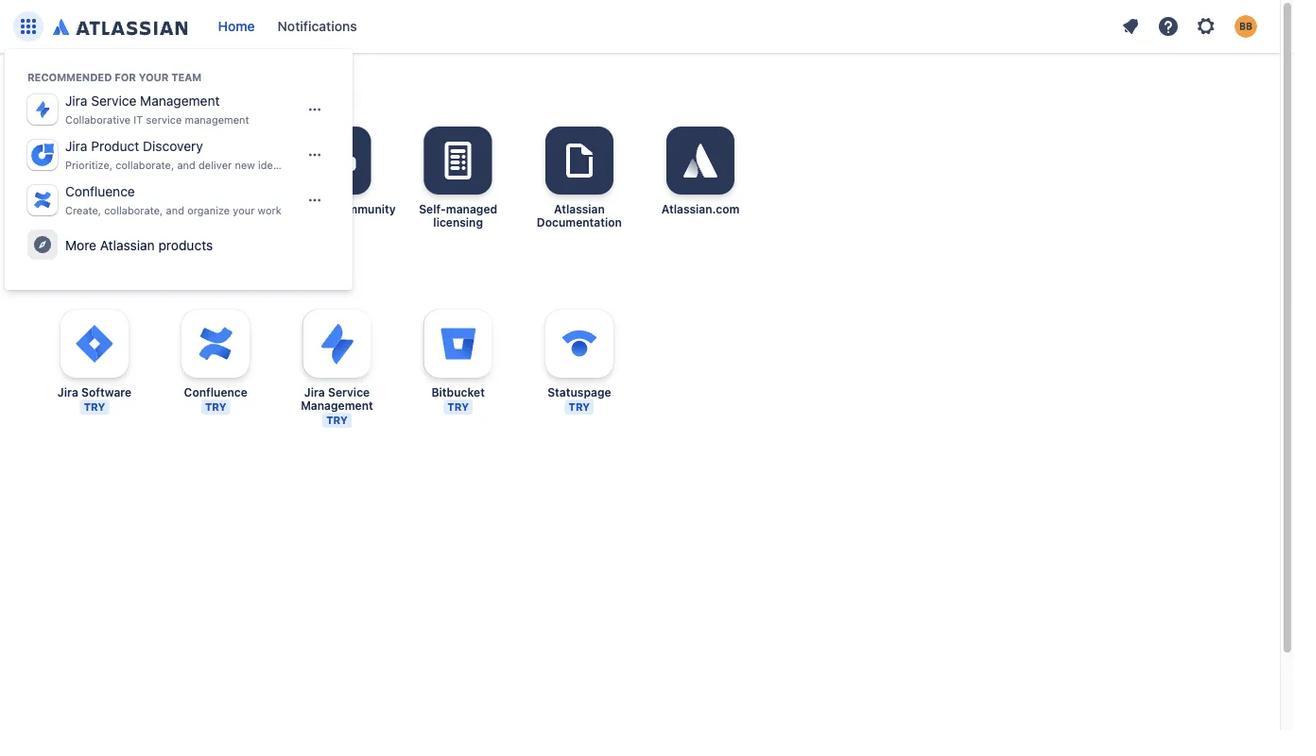 Task type: vqa. For each thing, say whether or not it's contained in the screenshot.


Task type: describe. For each thing, give the bounding box(es) containing it.
atlassian documentation link
[[520, 127, 639, 252]]

account settings button
[[35, 127, 154, 216]]

licensing
[[433, 216, 483, 229]]

jira service management try
[[301, 386, 373, 427]]

bitbucket
[[432, 386, 485, 399]]

home button
[[210, 11, 262, 42]]

home
[[218, 18, 255, 34]]

ideas
[[258, 159, 284, 172]]

jira for jira product discovery prioritize, collaborate, and deliver new ideas
[[65, 139, 87, 154]]

collaborate, inside confluence create, collaborate, and organize your work
[[104, 205, 163, 217]]

organize
[[187, 205, 230, 217]]

confluence create, collaborate, and organize your work
[[65, 184, 282, 217]]

notifications button
[[270, 11, 365, 42]]

notifications
[[278, 18, 357, 34]]

confluence try
[[184, 386, 248, 414]]

and inside jira product discovery prioritize, collaborate, and deliver new ideas
[[177, 159, 196, 172]]

product
[[91, 139, 139, 154]]

account settings
[[47, 202, 142, 216]]

more
[[65, 237, 96, 253]]

statuspage try
[[548, 386, 611, 414]]

atlassian for atlassian support
[[166, 202, 217, 216]]

atlassian community link
[[277, 127, 397, 252]]

create,
[[65, 205, 101, 217]]

recommended for your team
[[27, 71, 202, 84]]

software
[[81, 386, 132, 399]]

account
[[47, 202, 93, 216]]

more atlassian products
[[65, 237, 213, 253]]

jira software try
[[57, 386, 132, 414]]

confluence for confluence create, collaborate, and organize your work
[[65, 184, 135, 200]]

confluence options menu image
[[307, 193, 322, 208]]

atlassian community button
[[277, 127, 397, 216]]

your
[[233, 205, 255, 217]]

community
[[332, 202, 396, 216]]

collaborative
[[65, 114, 131, 126]]

notifications image
[[1120, 15, 1142, 38]]

jira for jira software try
[[57, 386, 78, 399]]

0 horizontal spatial products
[[73, 268, 137, 286]]

service
[[146, 114, 182, 126]]

jira product discovery options menu image
[[307, 148, 322, 163]]

appswitcher icon image
[[17, 15, 40, 38]]

documentation
[[537, 216, 622, 229]]

1 horizontal spatial products
[[158, 237, 213, 253]]

atlassian documentation button
[[520, 127, 639, 229]]

try for statuspage
[[569, 401, 590, 414]]

management for jira service management try
[[301, 399, 373, 412]]

management
[[185, 114, 249, 126]]

collaborate, inside jira product discovery prioritize, collaborate, and deliver new ideas
[[116, 159, 174, 172]]

help icon image
[[1157, 15, 1180, 38]]

atlassian documentation
[[537, 202, 622, 229]]

recommended
[[27, 71, 112, 84]]

jira service management image
[[314, 322, 360, 367]]

statuspage image
[[557, 322, 602, 367]]



Task type: locate. For each thing, give the bounding box(es) containing it.
service for jira service management collaborative it service management
[[91, 93, 137, 109]]

try inside bitbucket try
[[448, 401, 469, 414]]

try
[[84, 401, 105, 414], [205, 401, 227, 414], [448, 401, 469, 414], [569, 401, 590, 414], [326, 415, 348, 427]]

discovery
[[143, 139, 203, 154]]

jira for jira service management collaborative it service management
[[65, 93, 87, 109]]

jira inside the "jira software try"
[[57, 386, 78, 399]]

collaborate, up more atlassian products
[[104, 205, 163, 217]]

products down organize
[[158, 237, 213, 253]]

helpful
[[43, 85, 94, 103]]

atlassian
[[166, 202, 217, 216], [278, 202, 329, 216], [554, 202, 605, 216], [100, 237, 155, 253]]

1 vertical spatial products
[[73, 268, 137, 286]]

confluence image
[[193, 322, 239, 367], [193, 322, 239, 367]]

service for jira service management try
[[328, 386, 370, 399]]

try inside the "jira software try"
[[84, 401, 105, 414]]

0 vertical spatial service
[[91, 93, 137, 109]]

self-managed licensing
[[419, 202, 498, 229]]

atlassian support link
[[156, 127, 275, 252]]

jira inside jira service management collaborative it service management
[[65, 93, 87, 109]]

statuspage
[[548, 386, 611, 399]]

jira inside jira service management try
[[304, 386, 325, 399]]

for
[[115, 71, 136, 84]]

try inside confluence try
[[205, 401, 227, 414]]

self-managed licensing link
[[399, 127, 518, 252]]

service down jira service management image
[[328, 386, 370, 399]]

account settings link
[[35, 127, 154, 252]]

links
[[98, 85, 131, 103]]

jira
[[65, 93, 87, 109], [65, 139, 87, 154], [57, 386, 78, 399], [304, 386, 325, 399]]

service
[[91, 93, 137, 109], [328, 386, 370, 399]]

confluence inside confluence create, collaborate, and organize your work
[[65, 184, 135, 200]]

try inside statuspage try
[[569, 401, 590, 414]]

and
[[177, 159, 196, 172], [166, 205, 184, 217]]

and down discovery
[[177, 159, 196, 172]]

jira left software
[[57, 386, 78, 399]]

self-managed licensing button
[[399, 127, 518, 229]]

our
[[43, 268, 69, 286]]

home element
[[11, 0, 1114, 53]]

statuspage image
[[557, 322, 602, 367]]

team
[[171, 71, 202, 84]]

helpful links
[[43, 85, 131, 103]]

atlassian image
[[53, 15, 188, 38], [53, 15, 188, 38]]

0 horizontal spatial service
[[91, 93, 137, 109]]

0 vertical spatial and
[[177, 159, 196, 172]]

jira up prioritize,
[[65, 139, 87, 154]]

jira down jira service management image
[[304, 386, 325, 399]]

1 vertical spatial collaborate,
[[104, 205, 163, 217]]

self-
[[419, 202, 446, 216]]

1 vertical spatial service
[[328, 386, 370, 399]]

jira service management image
[[314, 322, 360, 367]]

try for confluence
[[205, 401, 227, 414]]

0 horizontal spatial management
[[140, 93, 220, 109]]

deliver
[[199, 159, 232, 172]]

managed
[[446, 202, 498, 216]]

1 horizontal spatial confluence
[[184, 386, 248, 399]]

banner
[[0, 0, 1280, 53]]

new
[[235, 159, 255, 172]]

1 vertical spatial confluence
[[184, 386, 248, 399]]

it
[[134, 114, 143, 126]]

0 vertical spatial confluence
[[65, 184, 135, 200]]

management down jira service management image
[[301, 399, 373, 412]]

bitbucket try
[[432, 386, 485, 414]]

your
[[139, 71, 169, 84]]

atlassian.com button
[[641, 127, 760, 216]]

1 horizontal spatial management
[[301, 399, 373, 412]]

0 vertical spatial products
[[158, 237, 213, 253]]

jira for jira service management try
[[304, 386, 325, 399]]

management inside jira service management collaborative it service management
[[140, 93, 220, 109]]

0 vertical spatial management
[[140, 93, 220, 109]]

atlassian inside atlassian documentation
[[554, 202, 605, 216]]

collaborate,
[[116, 159, 174, 172], [104, 205, 163, 217]]

management for jira service management collaborative it service management
[[140, 93, 220, 109]]

try inside jira service management try
[[326, 415, 348, 427]]

jira software image
[[72, 322, 117, 367], [72, 322, 117, 367]]

try for bitbucket
[[448, 401, 469, 414]]

and left organize
[[166, 205, 184, 217]]

service down recommended for your team
[[91, 93, 137, 109]]

service inside jira service management collaborative it service management
[[91, 93, 137, 109]]

jira service management collaborative it service management
[[65, 93, 249, 126]]

0 horizontal spatial confluence
[[65, 184, 135, 200]]

products
[[158, 237, 213, 253], [73, 268, 137, 286]]

settings icon image
[[1195, 15, 1218, 38]]

1 vertical spatial and
[[166, 205, 184, 217]]

jira service management options menu image
[[307, 102, 322, 117]]

banner containing home
[[0, 0, 1280, 53]]

more atlassian products link
[[20, 223, 338, 268]]

atlassian for atlassian documentation
[[554, 202, 605, 216]]

atlassian community
[[278, 202, 396, 216]]

service inside jira service management try
[[328, 386, 370, 399]]

1 vertical spatial management
[[301, 399, 373, 412]]

work
[[258, 205, 282, 217]]

settings
[[96, 202, 142, 216]]

and inside confluence create, collaborate, and organize your work
[[166, 205, 184, 217]]

atlassian for atlassian community
[[278, 202, 329, 216]]

0 vertical spatial collaborate,
[[116, 159, 174, 172]]

management
[[140, 93, 220, 109], [301, 399, 373, 412]]

management down team
[[140, 93, 220, 109]]

products down more
[[73, 268, 137, 286]]

prioritize,
[[65, 159, 113, 172]]

collaborate, down discovery
[[116, 159, 174, 172]]

bitbucket image
[[436, 322, 481, 367], [436, 322, 481, 367]]

atlassian support
[[166, 202, 265, 216]]

jira inside jira product discovery prioritize, collaborate, and deliver new ideas
[[65, 139, 87, 154]]

confluence
[[65, 184, 135, 200], [184, 386, 248, 399]]

atlassian support button
[[156, 127, 275, 216]]

our products
[[43, 268, 137, 286]]

1 horizontal spatial service
[[328, 386, 370, 399]]

jira product discovery prioritize, collaborate, and deliver new ideas
[[65, 139, 284, 172]]

confluence for confluence try
[[184, 386, 248, 399]]

atlassian.com link
[[641, 127, 760, 252]]

atlassian.com
[[662, 202, 740, 216]]

support
[[220, 202, 265, 216]]

jira down recommended
[[65, 93, 87, 109]]



